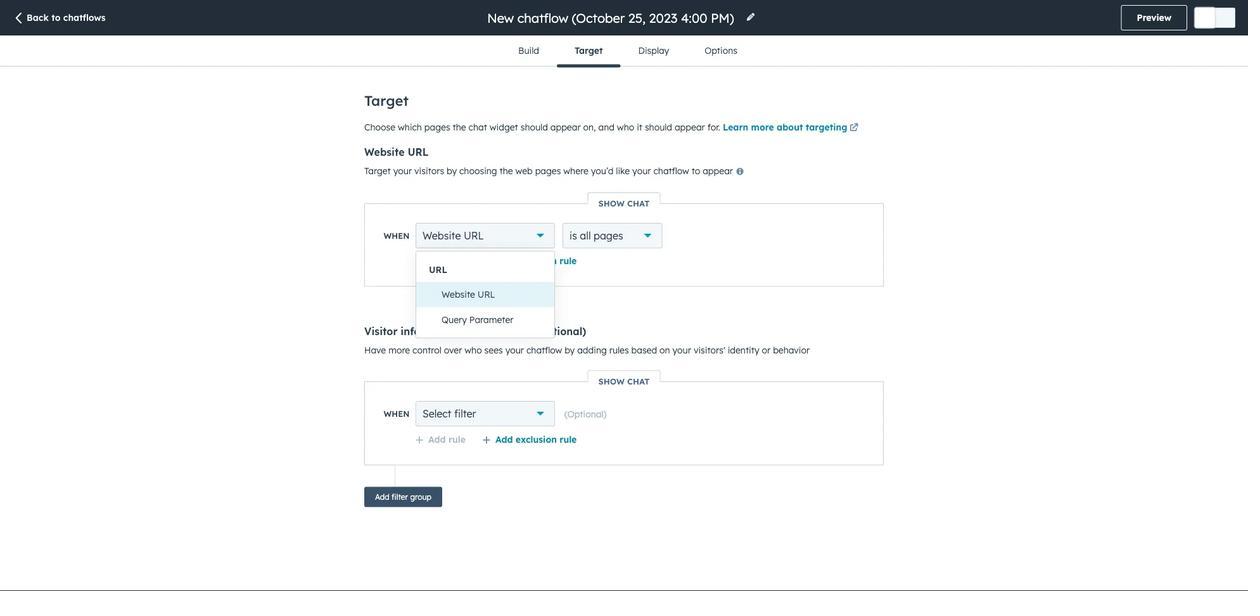 Task type: vqa. For each thing, say whether or not it's contained in the screenshot.
2nd CHAT
yes



Task type: describe. For each thing, give the bounding box(es) containing it.
add exclusion rule button for select filter
[[482, 434, 577, 445]]

0 horizontal spatial behavior
[[487, 325, 532, 338]]

0 vertical spatial by
[[447, 165, 457, 177]]

learn
[[723, 121, 749, 132]]

on,
[[584, 121, 596, 132]]

visitor information and  behavior (optional)
[[364, 325, 587, 338]]

identity
[[728, 345, 760, 356]]

0 vertical spatial the
[[453, 121, 466, 132]]

url down url button
[[478, 289, 495, 300]]

add rule for website
[[429, 255, 466, 266]]

select filter
[[423, 408, 476, 420]]

url up query
[[429, 264, 447, 275]]

2 add exclusion rule from the top
[[496, 434, 577, 445]]

2 exclusion from the top
[[516, 434, 557, 445]]

query
[[442, 314, 467, 325]]

options
[[705, 45, 738, 56]]

website url button
[[429, 282, 555, 307]]

1 horizontal spatial pages
[[535, 165, 561, 177]]

0 horizontal spatial chatflow
[[527, 345, 562, 356]]

show for website url
[[599, 198, 625, 209]]

when for select filter
[[384, 409, 410, 419]]

1 exclusion from the top
[[516, 255, 557, 266]]

chat
[[469, 121, 487, 132]]

select filter button
[[416, 401, 555, 427]]

over
[[444, 345, 462, 356]]

like
[[616, 165, 630, 177]]

0 vertical spatial website
[[364, 146, 405, 158]]

chatflows
[[63, 12, 106, 23]]

your left visitors
[[393, 165, 412, 177]]

url inside dropdown button
[[464, 229, 484, 242]]

have
[[364, 345, 386, 356]]

query parameter
[[442, 314, 514, 325]]

group
[[410, 493, 432, 502]]

add rule button for select
[[415, 434, 466, 445]]

your right the sees
[[506, 345, 524, 356]]

targeting
[[806, 121, 848, 132]]

add filter group
[[375, 493, 432, 502]]

based
[[632, 345, 657, 356]]

select
[[423, 408, 452, 420]]

2 should from the left
[[645, 121, 673, 132]]

0 vertical spatial (optional)
[[535, 325, 587, 338]]

1 vertical spatial (optional)
[[565, 409, 607, 420]]

for.
[[708, 121, 721, 132]]

back to chatflows button
[[13, 12, 106, 26]]

add filter group button
[[364, 487, 442, 507]]

0 horizontal spatial and
[[464, 325, 484, 338]]

add rule for select
[[429, 434, 466, 445]]

choose which pages the chat widget should appear on, and who it should appear for.
[[364, 121, 723, 132]]

filter for select
[[454, 408, 476, 420]]

url up visitors
[[408, 146, 429, 158]]

1 should from the left
[[521, 121, 548, 132]]

where
[[564, 165, 589, 177]]

website inside dropdown button
[[423, 229, 461, 242]]

pages for all
[[594, 229, 623, 242]]

control
[[413, 345, 442, 356]]

about
[[777, 121, 803, 132]]

widget
[[490, 121, 518, 132]]

0 vertical spatial who
[[617, 121, 635, 132]]

1 horizontal spatial and
[[599, 121, 615, 132]]

pages for which
[[425, 121, 450, 132]]

is
[[570, 229, 577, 242]]

show chat for select filter
[[599, 376, 650, 387]]

which
[[398, 121, 422, 132]]



Task type: locate. For each thing, give the bounding box(es) containing it.
1 vertical spatial filter
[[392, 493, 408, 502]]

your right on
[[673, 345, 692, 356]]

chat down like
[[628, 198, 650, 209]]

website inside 'url website url'
[[442, 289, 475, 300]]

show chat for website url
[[599, 198, 650, 209]]

chatflow left adding
[[527, 345, 562, 356]]

more
[[752, 121, 774, 132], [389, 345, 410, 356]]

add inside button
[[375, 493, 390, 502]]

rule
[[449, 255, 466, 266], [560, 255, 577, 266], [449, 434, 466, 445], [560, 434, 577, 445]]

back
[[27, 12, 49, 23]]

1 vertical spatial show chat link
[[589, 376, 660, 387]]

2 vertical spatial website
[[442, 289, 475, 300]]

back to chatflows
[[27, 12, 106, 23]]

0 vertical spatial when
[[384, 231, 410, 241]]

visitors'
[[694, 345, 726, 356]]

chat down the based
[[628, 376, 650, 387]]

1 vertical spatial and
[[464, 325, 484, 338]]

show chat link for website url
[[589, 198, 660, 209]]

2 show chat link from the top
[[589, 376, 660, 387]]

should
[[521, 121, 548, 132], [645, 121, 673, 132]]

web
[[516, 165, 533, 177]]

1 when from the top
[[384, 231, 410, 241]]

pages
[[425, 121, 450, 132], [535, 165, 561, 177], [594, 229, 623, 242]]

url
[[408, 146, 429, 158], [464, 229, 484, 242], [429, 264, 447, 275], [478, 289, 495, 300]]

you'd
[[591, 165, 614, 177]]

0 vertical spatial to
[[51, 12, 61, 23]]

2 vertical spatial pages
[[594, 229, 623, 242]]

navigation containing build
[[501, 35, 756, 68]]

show chat down rules on the bottom
[[599, 376, 650, 387]]

1 vertical spatial add exclusion rule button
[[482, 434, 577, 445]]

chat for url
[[628, 198, 650, 209]]

the left chat
[[453, 121, 466, 132]]

more right the learn
[[752, 121, 774, 132]]

display
[[639, 45, 669, 56]]

show for select filter
[[599, 376, 625, 387]]

1 vertical spatial by
[[565, 345, 575, 356]]

website url up url button
[[423, 229, 484, 242]]

website
[[364, 146, 405, 158], [423, 229, 461, 242], [442, 289, 475, 300]]

show down rules on the bottom
[[599, 376, 625, 387]]

website up 'url website url'
[[423, 229, 461, 242]]

exclusion down select filter popup button at the left
[[516, 434, 557, 445]]

add
[[429, 255, 446, 266], [496, 255, 513, 266], [429, 434, 446, 445], [496, 434, 513, 445], [375, 493, 390, 502]]

add rule
[[429, 255, 466, 266], [429, 434, 466, 445]]

target right build
[[575, 45, 603, 56]]

None field
[[486, 9, 738, 26]]

1 vertical spatial website url
[[423, 229, 484, 242]]

show chat
[[599, 198, 650, 209], [599, 376, 650, 387]]

1 vertical spatial behavior
[[773, 345, 810, 356]]

filter
[[454, 408, 476, 420], [392, 493, 408, 502]]

add rule button for website
[[415, 255, 466, 267]]

your
[[393, 165, 412, 177], [633, 165, 651, 177], [506, 345, 524, 356], [673, 345, 692, 356]]

all
[[580, 229, 591, 242]]

1 vertical spatial chat
[[628, 376, 650, 387]]

pages inside popup button
[[594, 229, 623, 242]]

2 show chat from the top
[[599, 376, 650, 387]]

to inside "button"
[[51, 12, 61, 23]]

1 horizontal spatial filter
[[454, 408, 476, 420]]

have more control over who sees your chatflow by adding rules based on your visitors' identity or behavior
[[364, 345, 810, 356]]

choose
[[364, 121, 396, 132]]

0 vertical spatial add exclusion rule
[[496, 255, 577, 266]]

1 show chat link from the top
[[589, 198, 660, 209]]

1 vertical spatial chatflow
[[527, 345, 562, 356]]

1 vertical spatial show chat
[[599, 376, 650, 387]]

filter for add
[[392, 493, 408, 502]]

options button
[[687, 35, 756, 66]]

behavior up the sees
[[487, 325, 532, 338]]

filter inside button
[[392, 493, 408, 502]]

build button
[[501, 35, 557, 66]]

show chat link
[[589, 198, 660, 209], [589, 376, 660, 387]]

chatflow right like
[[654, 165, 689, 177]]

to
[[51, 12, 61, 23], [692, 165, 701, 177]]

0 vertical spatial website url
[[364, 146, 429, 158]]

0 horizontal spatial filter
[[392, 493, 408, 502]]

0 vertical spatial exclusion
[[516, 255, 557, 266]]

show
[[599, 198, 625, 209], [599, 376, 625, 387]]

1 horizontal spatial behavior
[[773, 345, 810, 356]]

add rule button
[[415, 255, 466, 267], [415, 434, 466, 445]]

website url inside website url dropdown button
[[423, 229, 484, 242]]

0 vertical spatial more
[[752, 121, 774, 132]]

1 vertical spatial the
[[500, 165, 513, 177]]

by left adding
[[565, 345, 575, 356]]

add exclusion rule down is
[[496, 255, 577, 266]]

link opens in a new window image inside learn more about targeting link
[[850, 124, 859, 132]]

2 show from the top
[[599, 376, 625, 387]]

who
[[617, 121, 635, 132], [465, 345, 482, 356]]

1 vertical spatial exclusion
[[516, 434, 557, 445]]

pages right which
[[425, 121, 450, 132]]

add exclusion rule down select filter popup button at the left
[[496, 434, 577, 445]]

or
[[762, 345, 771, 356]]

information
[[401, 325, 461, 338]]

pages right web
[[535, 165, 561, 177]]

choosing
[[460, 165, 497, 177]]

0 horizontal spatial who
[[465, 345, 482, 356]]

0 vertical spatial add rule button
[[415, 255, 466, 267]]

0 vertical spatial target
[[575, 45, 603, 56]]

website url down which
[[364, 146, 429, 158]]

preview button
[[1122, 5, 1188, 30]]

1 horizontal spatial by
[[565, 345, 575, 356]]

target
[[575, 45, 603, 56], [364, 92, 409, 109], [364, 165, 391, 177]]

the
[[453, 121, 466, 132], [500, 165, 513, 177]]

is all pages button
[[563, 223, 663, 248]]

0 vertical spatial chat
[[628, 198, 650, 209]]

show chat link for select filter
[[589, 376, 660, 387]]

by right visitors
[[447, 165, 457, 177]]

0 horizontal spatial more
[[389, 345, 410, 356]]

add exclusion rule button for website url
[[482, 255, 577, 267]]

pages right all
[[594, 229, 623, 242]]

who left "it"
[[617, 121, 635, 132]]

0 horizontal spatial to
[[51, 12, 61, 23]]

link opens in a new window image
[[850, 120, 859, 136], [850, 124, 859, 132]]

url button
[[416, 259, 555, 280]]

learn more about targeting link
[[723, 120, 861, 136]]

1 add exclusion rule from the top
[[496, 255, 577, 266]]

filter right select
[[454, 408, 476, 420]]

1 vertical spatial target
[[364, 92, 409, 109]]

show up is all pages popup button
[[599, 198, 625, 209]]

and
[[599, 121, 615, 132], [464, 325, 484, 338]]

1 vertical spatial pages
[[535, 165, 561, 177]]

1 horizontal spatial to
[[692, 165, 701, 177]]

is all pages
[[570, 229, 623, 242]]

0 vertical spatial add exclusion rule button
[[482, 255, 577, 267]]

behavior right or
[[773, 345, 810, 356]]

target down the choose
[[364, 165, 391, 177]]

visitor
[[364, 325, 398, 338]]

url website url
[[429, 264, 495, 300]]

1 add exclusion rule button from the top
[[482, 255, 577, 267]]

exclusion
[[516, 255, 557, 266], [516, 434, 557, 445]]

who down visitor information and  behavior (optional)
[[465, 345, 482, 356]]

1 add rule from the top
[[429, 255, 466, 266]]

filter left group
[[392, 493, 408, 502]]

add rule button down select
[[415, 434, 466, 445]]

1 vertical spatial who
[[465, 345, 482, 356]]

parameter
[[470, 314, 514, 325]]

1 horizontal spatial more
[[752, 121, 774, 132]]

0 vertical spatial show chat link
[[589, 198, 660, 209]]

it
[[637, 121, 643, 132]]

1 horizontal spatial chatflow
[[654, 165, 689, 177]]

your right like
[[633, 165, 651, 177]]

website url button
[[416, 223, 555, 248]]

add rule down select filter
[[429, 434, 466, 445]]

1 vertical spatial to
[[692, 165, 701, 177]]

should right widget
[[521, 121, 548, 132]]

visitors
[[415, 165, 444, 177]]

0 horizontal spatial should
[[521, 121, 548, 132]]

the left web
[[500, 165, 513, 177]]

0 vertical spatial chatflow
[[654, 165, 689, 177]]

add exclusion rule
[[496, 255, 577, 266], [496, 434, 577, 445]]

0 vertical spatial show
[[599, 198, 625, 209]]

preview
[[1138, 12, 1172, 23]]

target your visitors by choosing the web pages where you'd like your chatflow to appear
[[364, 165, 736, 177]]

filter inside popup button
[[454, 408, 476, 420]]

show chat down like
[[599, 198, 650, 209]]

website down the choose
[[364, 146, 405, 158]]

more for learn
[[752, 121, 774, 132]]

1 vertical spatial when
[[384, 409, 410, 419]]

by
[[447, 165, 457, 177], [565, 345, 575, 356]]

target inside button
[[575, 45, 603, 56]]

chat
[[628, 198, 650, 209], [628, 376, 650, 387]]

0 vertical spatial show chat
[[599, 198, 650, 209]]

show chat link down like
[[589, 198, 660, 209]]

appear left on,
[[551, 121, 581, 132]]

add rule down website url dropdown button
[[429, 255, 466, 266]]

1 add rule button from the top
[[415, 255, 466, 267]]

target up the choose
[[364, 92, 409, 109]]

behavior
[[487, 325, 532, 338], [773, 345, 810, 356]]

1 horizontal spatial the
[[500, 165, 513, 177]]

1 chat from the top
[[628, 198, 650, 209]]

0 vertical spatial behavior
[[487, 325, 532, 338]]

learn more about targeting
[[723, 121, 848, 132]]

2 when from the top
[[384, 409, 410, 419]]

navigation
[[501, 35, 756, 68]]

add exclusion rule button down is
[[482, 255, 577, 267]]

2 vertical spatial target
[[364, 165, 391, 177]]

more right "have"
[[389, 345, 410, 356]]

url up url button
[[464, 229, 484, 242]]

2 add rule button from the top
[[415, 434, 466, 445]]

adding
[[578, 345, 607, 356]]

when
[[384, 231, 410, 241], [384, 409, 410, 419]]

appear down for.
[[703, 165, 733, 177]]

1 vertical spatial website
[[423, 229, 461, 242]]

add rule button down website url dropdown button
[[415, 255, 466, 267]]

appear left for.
[[675, 121, 705, 132]]

on
[[660, 345, 670, 356]]

when for website url
[[384, 231, 410, 241]]

1 show chat from the top
[[599, 198, 650, 209]]

appear
[[551, 121, 581, 132], [675, 121, 705, 132], [703, 165, 733, 177]]

show chat link down rules on the bottom
[[589, 376, 660, 387]]

rules
[[610, 345, 629, 356]]

website url
[[364, 146, 429, 158], [423, 229, 484, 242]]

more for have
[[389, 345, 410, 356]]

2 horizontal spatial pages
[[594, 229, 623, 242]]

target button
[[557, 35, 621, 68]]

build
[[519, 45, 539, 56]]

1 horizontal spatial who
[[617, 121, 635, 132]]

display button
[[621, 35, 687, 66]]

query parameter button
[[429, 307, 555, 333]]

2 link opens in a new window image from the top
[[850, 124, 859, 132]]

1 vertical spatial add exclusion rule
[[496, 434, 577, 445]]

0 vertical spatial pages
[[425, 121, 450, 132]]

1 vertical spatial more
[[389, 345, 410, 356]]

1 vertical spatial add rule button
[[415, 434, 466, 445]]

website up query
[[442, 289, 475, 300]]

0 horizontal spatial the
[[453, 121, 466, 132]]

2 chat from the top
[[628, 376, 650, 387]]

add exclusion rule button
[[482, 255, 577, 267], [482, 434, 577, 445]]

2 add exclusion rule button from the top
[[482, 434, 577, 445]]

should right "it"
[[645, 121, 673, 132]]

2 add rule from the top
[[429, 434, 466, 445]]

exclusion up website url button
[[516, 255, 557, 266]]

1 link opens in a new window image from the top
[[850, 120, 859, 136]]

sees
[[485, 345, 503, 356]]

(optional)
[[535, 325, 587, 338], [565, 409, 607, 420]]

0 horizontal spatial by
[[447, 165, 457, 177]]

add exclusion rule button down select filter popup button at the left
[[482, 434, 577, 445]]

chat for filter
[[628, 376, 650, 387]]

0 vertical spatial and
[[599, 121, 615, 132]]

1 horizontal spatial should
[[645, 121, 673, 132]]

1 vertical spatial add rule
[[429, 434, 466, 445]]

1 show from the top
[[599, 198, 625, 209]]

0 vertical spatial add rule
[[429, 255, 466, 266]]

chatflow
[[654, 165, 689, 177], [527, 345, 562, 356]]

1 vertical spatial show
[[599, 376, 625, 387]]

0 horizontal spatial pages
[[425, 121, 450, 132]]

0 vertical spatial filter
[[454, 408, 476, 420]]



